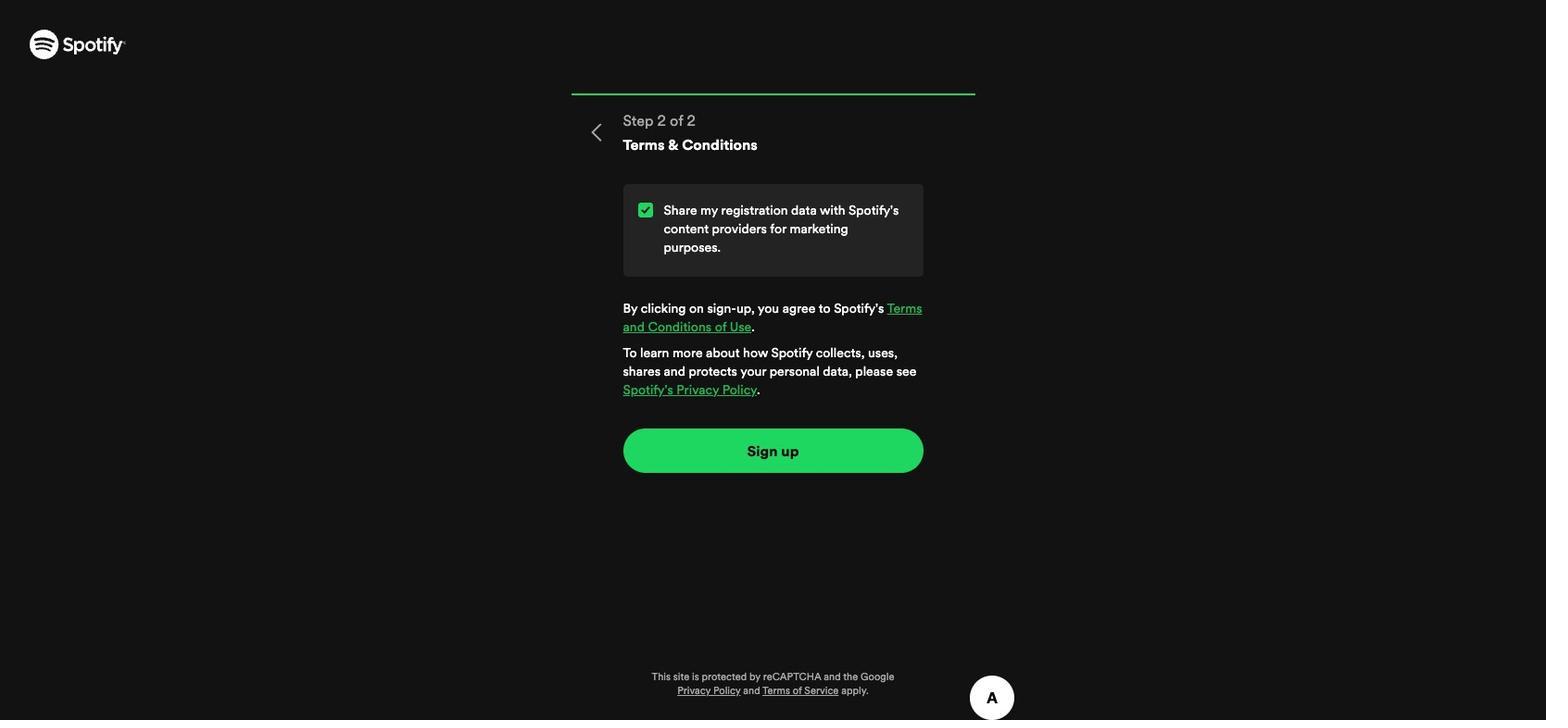 Task type: describe. For each thing, give the bounding box(es) containing it.
sign
[[747, 441, 778, 461]]

personal
[[770, 362, 820, 381]]

spotify's inside the to learn more about how spotify collects, uses, shares and protects your personal data, please see spotify's privacy policy .
[[623, 381, 673, 399]]

you
[[758, 299, 779, 318]]

use
[[730, 318, 752, 336]]

and right privacy policy 'link'
[[743, 685, 760, 699]]

policy inside the to learn more about how spotify collects, uses, shares and protects your personal data, please see spotify's privacy policy .
[[722, 381, 757, 399]]

marketing
[[790, 220, 848, 238]]

clicking
[[641, 299, 686, 318]]

protected
[[702, 671, 747, 685]]

on
[[689, 299, 704, 318]]

apply.
[[841, 685, 869, 699]]

more
[[672, 344, 703, 362]]

how
[[743, 344, 768, 362]]

this site is protected by recaptcha and the google privacy policy and terms of service apply.
[[652, 671, 894, 699]]

2 2 from the left
[[687, 110, 696, 131]]

0 vertical spatial .
[[752, 318, 755, 336]]

spotify's privacy policy link
[[623, 381, 757, 399]]

providers
[[712, 220, 767, 238]]

learn
[[640, 344, 669, 362]]

privacy policy link
[[677, 685, 741, 699]]

share my registration data with spotify's content providers for marketing purposes.
[[664, 201, 899, 257]]

up
[[781, 441, 799, 461]]

and inside the to learn more about how spotify collects, uses, shares and protects your personal data, please see spotify's privacy policy .
[[664, 362, 685, 381]]

my
[[700, 201, 718, 220]]

&
[[668, 134, 679, 155]]

data,
[[823, 362, 852, 381]]

uses,
[[868, 344, 898, 362]]

by clicking on sign-up, you agree to spotify's
[[623, 299, 887, 318]]

spotify's inside share my registration data with spotify's content providers for marketing purposes.
[[849, 201, 899, 220]]

to learn more about how spotify collects, uses, shares and protects your personal data, please see spotify's privacy policy .
[[623, 344, 917, 399]]

service
[[804, 685, 839, 699]]

the
[[843, 671, 858, 685]]

terms inside terms and conditions of use
[[887, 299, 922, 318]]

terms of service link
[[763, 685, 839, 699]]

to
[[819, 299, 831, 318]]

recaptcha
[[763, 671, 821, 685]]

step
[[623, 110, 654, 131]]

please
[[855, 362, 893, 381]]

and inside terms and conditions of use
[[623, 318, 645, 336]]



Task type: locate. For each thing, give the bounding box(es) containing it.
data
[[791, 201, 817, 220]]

this
[[652, 671, 671, 685]]

1 horizontal spatial .
[[757, 381, 760, 399]]

2 horizontal spatial of
[[793, 685, 802, 699]]

conditions right &
[[682, 134, 758, 155]]

up,
[[736, 299, 755, 318]]

policy
[[722, 381, 757, 399], [713, 685, 741, 699]]

of left the use on the top of the page
[[715, 318, 727, 336]]

1 vertical spatial conditions
[[648, 318, 712, 336]]

0 horizontal spatial 2
[[657, 110, 666, 131]]

conditions up more
[[648, 318, 712, 336]]

spotify's down learn
[[623, 381, 673, 399]]

spotify's right with on the right top of the page
[[849, 201, 899, 220]]

sign-
[[707, 299, 736, 318]]

to
[[623, 344, 637, 362]]

1 vertical spatial spotify's
[[834, 299, 884, 318]]

by
[[749, 671, 761, 685]]

0 vertical spatial policy
[[722, 381, 757, 399]]

purposes.
[[664, 238, 721, 257]]

conditions inside terms and conditions of use
[[648, 318, 712, 336]]

terms and conditions of use link
[[623, 299, 922, 336]]

2 vertical spatial terms
[[763, 685, 790, 699]]

collects,
[[816, 344, 865, 362]]

. inside the to learn more about how spotify collects, uses, shares and protects your personal data, please see spotify's privacy policy .
[[757, 381, 760, 399]]

sign up button
[[623, 429, 923, 473]]

of left service
[[793, 685, 802, 699]]

conditions inside step 2 of 2 terms & conditions
[[682, 134, 758, 155]]

is
[[692, 671, 699, 685]]

0 vertical spatial of
[[670, 110, 683, 131]]

0 horizontal spatial .
[[752, 318, 755, 336]]

policy inside "this site is protected by recaptcha and the google privacy policy and terms of service apply."
[[713, 685, 741, 699]]

1 horizontal spatial 2
[[687, 110, 696, 131]]

and left the
[[824, 671, 841, 685]]

with
[[820, 201, 845, 220]]

1 2 from the left
[[657, 110, 666, 131]]

0 vertical spatial conditions
[[682, 134, 758, 155]]

privacy inside "this site is protected by recaptcha and the google privacy policy and terms of service apply."
[[677, 685, 711, 699]]

terms inside "this site is protected by recaptcha and the google privacy policy and terms of service apply."
[[763, 685, 790, 699]]

and up to
[[623, 318, 645, 336]]

of up &
[[670, 110, 683, 131]]

about
[[706, 344, 740, 362]]

site
[[673, 671, 690, 685]]

.
[[752, 318, 755, 336], [757, 381, 760, 399]]

share
[[664, 201, 697, 220]]

0 horizontal spatial terms
[[623, 134, 665, 155]]

protects
[[689, 362, 737, 381]]

privacy right 'this'
[[677, 685, 711, 699]]

for
[[770, 220, 786, 238]]

terms down step on the left top
[[623, 134, 665, 155]]

2 vertical spatial spotify's
[[623, 381, 673, 399]]

spotify's
[[849, 201, 899, 220], [834, 299, 884, 318], [623, 381, 673, 399]]

of inside "this site is protected by recaptcha and the google privacy policy and terms of service apply."
[[793, 685, 802, 699]]

spotify
[[771, 344, 813, 362]]

terms inside step 2 of 2 terms & conditions
[[623, 134, 665, 155]]

2
[[657, 110, 666, 131], [687, 110, 696, 131]]

spotify image
[[30, 30, 126, 59]]

registration
[[721, 201, 788, 220]]

1 horizontal spatial of
[[715, 318, 727, 336]]

1 vertical spatial terms
[[887, 299, 922, 318]]

sign up
[[747, 441, 799, 461]]

0 vertical spatial privacy
[[677, 381, 719, 399]]

1 horizontal spatial terms
[[763, 685, 790, 699]]

1 vertical spatial .
[[757, 381, 760, 399]]

of inside terms and conditions of use
[[715, 318, 727, 336]]

terms right by
[[763, 685, 790, 699]]

shares
[[623, 362, 661, 381]]

spotify's right to
[[834, 299, 884, 318]]

step 2 of 2 terms & conditions
[[623, 110, 758, 155]]

1 vertical spatial of
[[715, 318, 727, 336]]

of
[[670, 110, 683, 131], [715, 318, 727, 336], [793, 685, 802, 699]]

privacy
[[677, 381, 719, 399], [677, 685, 711, 699]]

conditions
[[682, 134, 758, 155], [648, 318, 712, 336]]

of inside step 2 of 2 terms & conditions
[[670, 110, 683, 131]]

content
[[664, 220, 709, 238]]

agree
[[782, 299, 816, 318]]

0 horizontal spatial of
[[670, 110, 683, 131]]

terms
[[623, 134, 665, 155], [887, 299, 922, 318], [763, 685, 790, 699]]

policy down how
[[722, 381, 757, 399]]

privacy down more
[[677, 381, 719, 399]]

0 vertical spatial spotify's
[[849, 201, 899, 220]]

and right "shares"
[[664, 362, 685, 381]]

your
[[740, 362, 766, 381]]

privacy inside the to learn more about how spotify collects, uses, shares and protects your personal data, please see spotify's privacy policy .
[[677, 381, 719, 399]]

0 vertical spatial terms
[[623, 134, 665, 155]]

by
[[623, 299, 638, 318]]

2 horizontal spatial terms
[[887, 299, 922, 318]]

1 vertical spatial privacy
[[677, 685, 711, 699]]

terms up uses,
[[887, 299, 922, 318]]

1 vertical spatial policy
[[713, 685, 741, 699]]

terms and conditions of use
[[623, 299, 922, 336]]

google
[[861, 671, 894, 685]]

and
[[623, 318, 645, 336], [664, 362, 685, 381], [824, 671, 841, 685], [743, 685, 760, 699]]

2 vertical spatial of
[[793, 685, 802, 699]]

see
[[896, 362, 917, 381]]

policy left by
[[713, 685, 741, 699]]



Task type: vqa. For each thing, say whether or not it's contained in the screenshot.
Terms and Conditions of Use link
yes



